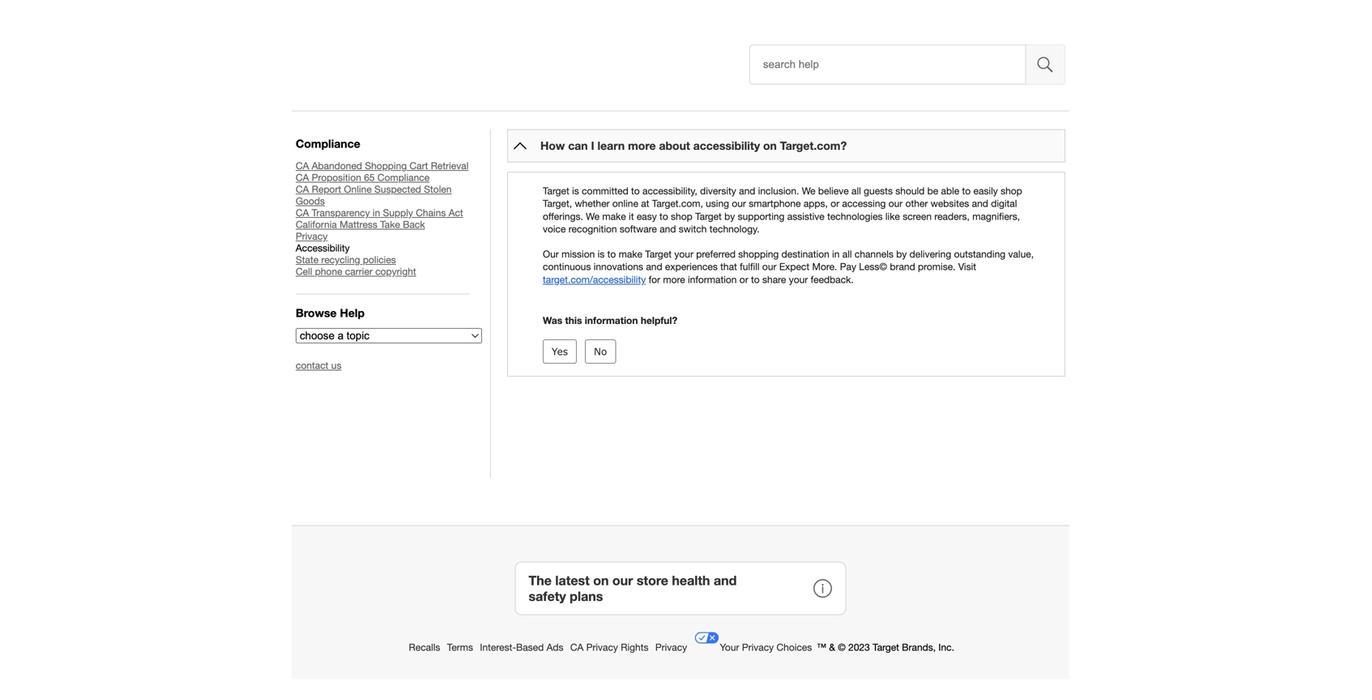 Task type: describe. For each thing, give the bounding box(es) containing it.
continuous
[[543, 262, 591, 273]]

channels
[[855, 249, 894, 260]]

recycling
[[321, 255, 360, 266]]

policies
[[363, 255, 396, 266]]

apps,
[[804, 198, 828, 210]]

whether
[[575, 198, 610, 210]]

target.com/accessibility
[[543, 274, 646, 286]]

easily
[[974, 186, 999, 197]]

carrier
[[345, 266, 373, 278]]

contact
[[296, 361, 329, 372]]

retrieval
[[431, 161, 469, 172]]

and left switch
[[660, 224, 676, 235]]

act
[[449, 208, 463, 219]]

was
[[543, 315, 563, 327]]

experiences
[[666, 262, 718, 273]]

ca proposition 65 compliance link
[[296, 172, 430, 184]]

based
[[516, 642, 544, 654]]

your privacy choices link
[[694, 626, 815, 654]]

at
[[641, 198, 650, 210]]

the latest on our store health and safety plans link
[[515, 563, 847, 616]]

shopping
[[365, 161, 407, 172]]

browse help
[[296, 307, 365, 320]]

help
[[340, 307, 365, 320]]

safety
[[529, 589, 566, 605]]

recalls terms interest-based ads ca privacy rights privacy
[[409, 642, 690, 654]]

guests
[[864, 186, 893, 197]]

be
[[928, 186, 939, 197]]

state
[[296, 255, 319, 266]]

make inside the target is committed to accessibility, diversity and inclusion. we believe all guests should be able to easily shop target, whether online at target.com, using our smartphone apps, or accessing our other websites and digital offerings. we make it easy to shop target by supporting assistive technologies like screen readers, magnifiers, voice recognition software and switch technology.
[[603, 211, 626, 222]]

ca privacy rights link
[[571, 642, 652, 654]]

value,
[[1009, 249, 1034, 260]]

websites
[[931, 198, 970, 210]]

readers,
[[935, 211, 970, 222]]

1 horizontal spatial privacy link
[[656, 642, 690, 654]]

or inside our mission is to make target your preferred shopping destination in all channels by delivering outstanding value, continuous innovations and experiences that fulfill our expect more. pay less© brand promise. visit target.com/accessibility for more information or to share your feedback.
[[740, 274, 749, 286]]

more inside our mission is to make target your preferred shopping destination in all channels by delivering outstanding value, continuous innovations and experiences that fulfill our expect more. pay less© brand promise. visit target.com/accessibility for more information or to share your feedback.
[[663, 274, 686, 286]]

phone
[[315, 266, 343, 278]]

fulfill
[[740, 262, 760, 273]]

software
[[620, 224, 657, 235]]

is inside the target is committed to accessibility, diversity and inclusion. we believe all guests should be able to easily shop target, whether online at target.com, using our smartphone apps, or accessing our other websites and digital offerings. we make it easy to shop target by supporting assistive technologies like screen readers, magnifiers, voice recognition software and switch technology.
[[572, 186, 579, 197]]

our inside our mission is to make target your preferred shopping destination in all channels by delivering outstanding value, continuous innovations and experiences that fulfill our expect more. pay less© brand promise. visit target.com/accessibility for more information or to share your feedback.
[[763, 262, 777, 273]]

your privacy choices
[[720, 642, 812, 654]]

that
[[721, 262, 738, 273]]

target down using
[[696, 211, 722, 222]]

target inside our mission is to make target your preferred shopping destination in all channels by delivering outstanding value, continuous innovations and experiences that fulfill our expect more. pay less© brand promise. visit target.com/accessibility for more information or to share your feedback.
[[646, 249, 672, 260]]

expect
[[780, 262, 810, 273]]

recognition
[[569, 224, 617, 235]]

65
[[364, 172, 375, 184]]

magnifiers,
[[973, 211, 1021, 222]]

circle arrow s image
[[514, 140, 527, 153]]

stolen
[[424, 184, 452, 196]]

us
[[331, 361, 342, 372]]

visit
[[959, 262, 977, 273]]

browse
[[296, 307, 337, 320]]

digital
[[992, 198, 1018, 210]]

it
[[629, 211, 634, 222]]

or inside the target is committed to accessibility, diversity and inclusion. we believe all guests should be able to easily shop target, whether online at target.com, using our smartphone apps, or accessing our other websites and digital offerings. we make it easy to shop target by supporting assistive technologies like screen readers, magnifiers, voice recognition software and switch technology.
[[831, 198, 840, 210]]

should
[[896, 186, 925, 197]]

information inside our mission is to make target your preferred shopping destination in all channels by delivering outstanding value, continuous innovations and experiences that fulfill our expect more. pay less© brand promise. visit target.com/accessibility for more information or to share your feedback.
[[688, 274, 737, 286]]

interest-
[[480, 642, 516, 654]]

on inside the latest on our store health and safety plans
[[594, 574, 609, 589]]

our mission is to make target your preferred shopping destination in all channels by delivering outstanding value, continuous innovations and experiences that fulfill our expect more. pay less© brand promise. visit target.com/accessibility for more information or to share your feedback.
[[543, 249, 1034, 286]]

to up online
[[632, 186, 640, 197]]

ads
[[547, 642, 564, 654]]

rights
[[621, 642, 649, 654]]

2023
[[849, 642, 871, 654]]

helpful?
[[641, 315, 678, 327]]

to right able
[[963, 186, 971, 197]]

the
[[529, 574, 552, 589]]

state recycling policies link
[[296, 255, 396, 266]]

interest-based ads link
[[480, 642, 567, 654]]

accessibility,
[[643, 186, 698, 197]]

suspected
[[375, 184, 421, 196]]

goods
[[296, 196, 325, 207]]

screen
[[903, 211, 932, 222]]

other
[[906, 198, 929, 210]]

1 vertical spatial shop
[[671, 211, 693, 222]]

assistive
[[788, 211, 825, 222]]

destination
[[782, 249, 830, 260]]

your
[[720, 642, 740, 654]]

accessibility
[[296, 243, 350, 254]]

preferred
[[697, 249, 736, 260]]

and down easily at the right of page
[[972, 198, 989, 210]]

switch
[[679, 224, 707, 235]]

chains
[[416, 208, 446, 219]]

more inside tab
[[628, 139, 656, 153]]

by inside the target is committed to accessibility, diversity and inclusion. we believe all guests should be able to easily shop target, whether online at target.com, using our smartphone apps, or accessing our other websites and digital offerings. we make it easy to shop target by supporting assistive technologies like screen readers, magnifiers, voice recognition software and switch technology.
[[725, 211, 736, 222]]

promise.
[[919, 262, 956, 273]]

contact us link
[[296, 361, 342, 372]]

and inside our mission is to make target your preferred shopping destination in all channels by delivering outstanding value, continuous innovations and experiences that fulfill our expect more. pay less© brand promise. visit target.com/accessibility for more information or to share your feedback.
[[646, 262, 663, 273]]

online
[[344, 184, 372, 196]]

0 vertical spatial shop
[[1001, 186, 1023, 197]]

offerings. we
[[543, 211, 600, 222]]

logo image
[[694, 626, 720, 652]]

how can i learn more about accessibility on target.com? tab
[[507, 130, 1066, 163]]

store
[[637, 574, 669, 589]]

to down 'fulfill'
[[752, 274, 760, 286]]

target up the target,
[[543, 186, 570, 197]]

mission
[[562, 249, 595, 260]]

transparency
[[312, 208, 370, 219]]

technologies
[[828, 211, 883, 222]]

terms link
[[447, 642, 476, 654]]



Task type: locate. For each thing, give the bounding box(es) containing it.
0 vertical spatial compliance
[[296, 138, 361, 151]]

and
[[739, 186, 756, 197], [972, 198, 989, 210], [660, 224, 676, 235], [646, 262, 663, 273], [714, 574, 737, 589]]

and right 'health'
[[714, 574, 737, 589]]

1 vertical spatial in
[[833, 249, 840, 260]]

™ & © 2023 target brands, inc.
[[817, 642, 955, 654]]

contact us
[[296, 361, 342, 372]]

your
[[675, 249, 694, 260], [789, 274, 808, 286]]

shop down target.com,
[[671, 211, 693, 222]]

1 horizontal spatial your
[[789, 274, 808, 286]]

inc.
[[939, 642, 955, 654]]

in down the ca report online suspected stolen goods link
[[373, 208, 380, 219]]

™
[[817, 642, 827, 654]]

target,
[[543, 198, 572, 210]]

all up the pay
[[843, 249, 852, 260]]

your up experiences
[[675, 249, 694, 260]]

our
[[732, 198, 747, 210], [889, 198, 903, 210], [763, 262, 777, 273], [613, 574, 633, 589]]

1 horizontal spatial or
[[831, 198, 840, 210]]

shop up digital
[[1001, 186, 1023, 197]]

delivering
[[910, 249, 952, 260]]

voice
[[543, 224, 566, 235]]

1 horizontal spatial more
[[663, 274, 686, 286]]

recalls
[[409, 642, 441, 654]]

accessibility
[[694, 139, 760, 153]]

able
[[942, 186, 960, 197]]

ca abandoned shopping cart retrieval link
[[296, 161, 469, 172]]

and inside the latest on our store health and safety plans
[[714, 574, 737, 589]]

less©
[[860, 262, 888, 273]]

information
[[688, 274, 737, 286], [585, 315, 638, 327]]

1 vertical spatial your
[[789, 274, 808, 286]]

for
[[649, 274, 661, 286]]

0 horizontal spatial compliance
[[296, 138, 361, 151]]

0 horizontal spatial by
[[725, 211, 736, 222]]

navigation containing compliance
[[296, 138, 482, 462]]

our
[[543, 249, 559, 260]]

0 horizontal spatial more
[[628, 139, 656, 153]]

your down expect
[[789, 274, 808, 286]]

1 vertical spatial more
[[663, 274, 686, 286]]

and up supporting
[[739, 186, 756, 197]]

all inside the target is committed to accessibility, diversity and inclusion. we believe all guests should be able to easily shop target, whether online at target.com, using our smartphone apps, or accessing our other websites and digital offerings. we make it easy to shop target by supporting assistive technologies like screen readers, magnifiers, voice recognition software and switch technology.
[[852, 186, 862, 197]]

latest
[[556, 574, 590, 589]]

0 horizontal spatial privacy link
[[296, 231, 328, 243]]

compliance up abandoned
[[296, 138, 361, 151]]

all up accessing
[[852, 186, 862, 197]]

target right 2023
[[873, 642, 900, 654]]

to up innovations
[[608, 249, 616, 260]]

our left the store
[[613, 574, 633, 589]]

1 vertical spatial make
[[619, 249, 643, 260]]

in up more.
[[833, 249, 840, 260]]

to right easy
[[660, 211, 669, 222]]

0 vertical spatial in
[[373, 208, 380, 219]]

1 horizontal spatial shop
[[1001, 186, 1023, 197]]

0 vertical spatial or
[[831, 198, 840, 210]]

california mattress take back link
[[296, 219, 425, 231]]

in inside our mission is to make target your preferred shopping destination in all channels by delivering outstanding value, continuous innovations and experiences that fulfill our expect more. pay less© brand promise. visit target.com/accessibility for more information or to share your feedback.
[[833, 249, 840, 260]]

smartphone
[[749, 198, 801, 210]]

compliance inside ca abandoned shopping cart retrieval ca proposition 65 compliance ca report online suspected stolen goods ca transparency in supply chains act california mattress take back privacy accessibility state recycling policies cell phone carrier copyright
[[378, 172, 430, 184]]

compliance up suspected
[[378, 172, 430, 184]]

0 horizontal spatial your
[[675, 249, 694, 260]]

more right for
[[663, 274, 686, 286]]

0 vertical spatial make
[[603, 211, 626, 222]]

diversity
[[701, 186, 737, 197]]

0 vertical spatial your
[[675, 249, 694, 260]]

0 horizontal spatial on
[[594, 574, 609, 589]]

california
[[296, 219, 337, 231]]

0 horizontal spatial information
[[585, 315, 638, 327]]

1 horizontal spatial by
[[897, 249, 907, 260]]

privacy link down california
[[296, 231, 328, 243]]

1 vertical spatial privacy link
[[656, 642, 690, 654]]

©
[[838, 642, 846, 654]]

in
[[373, 208, 380, 219], [833, 249, 840, 260]]

make
[[603, 211, 626, 222], [619, 249, 643, 260]]

i
[[591, 139, 595, 153]]

target
[[543, 186, 570, 197], [696, 211, 722, 222], [646, 249, 672, 260], [873, 642, 900, 654]]

target.com,
[[652, 198, 703, 210]]

target.com/accessibility link
[[543, 274, 646, 286]]

committed
[[582, 186, 629, 197]]

navigation
[[296, 138, 482, 462]]

brands,
[[903, 642, 936, 654]]

accessing
[[843, 198, 886, 210]]

1 vertical spatial or
[[740, 274, 749, 286]]

0 vertical spatial privacy link
[[296, 231, 328, 243]]

our right using
[[732, 198, 747, 210]]

how can i learn more about accessibility on target.com? link
[[541, 139, 847, 153]]

online
[[613, 198, 639, 210]]

on up the plans
[[594, 574, 609, 589]]

proposition
[[312, 172, 361, 184]]

target up for
[[646, 249, 672, 260]]

more right learn
[[628, 139, 656, 153]]

None image field
[[1027, 45, 1066, 85]]

1 vertical spatial is
[[598, 249, 605, 260]]

make up innovations
[[619, 249, 643, 260]]

0 horizontal spatial shop
[[671, 211, 693, 222]]

1 vertical spatial compliance
[[378, 172, 430, 184]]

information down that
[[688, 274, 737, 286]]

cart
[[410, 161, 428, 172]]

0 vertical spatial by
[[725, 211, 736, 222]]

or down 'fulfill'
[[740, 274, 749, 286]]

our up share
[[763, 262, 777, 273]]

is up innovations
[[598, 249, 605, 260]]

information right this
[[585, 315, 638, 327]]

privacy link left logo
[[656, 642, 690, 654]]

1 vertical spatial all
[[843, 249, 852, 260]]

report
[[312, 184, 341, 196]]

search help text field
[[750, 45, 1027, 85]]

privacy right the rights
[[656, 642, 688, 654]]

technology.
[[710, 224, 760, 235]]

1 horizontal spatial on
[[764, 139, 777, 153]]

1 horizontal spatial compliance
[[378, 172, 430, 184]]

privacy right your
[[742, 642, 774, 654]]

this
[[565, 315, 582, 327]]

compliance
[[296, 138, 361, 151], [378, 172, 430, 184]]

ca report online suspected stolen goods link
[[296, 184, 452, 207]]

None submit
[[543, 340, 577, 365], [585, 340, 616, 365], [543, 340, 577, 365], [585, 340, 616, 365]]

0 vertical spatial is
[[572, 186, 579, 197]]

1 horizontal spatial is
[[598, 249, 605, 260]]

by up brand
[[897, 249, 907, 260]]

in inside ca abandoned shopping cart retrieval ca proposition 65 compliance ca report online suspected stolen goods ca transparency in supply chains act california mattress take back privacy accessibility state recycling policies cell phone carrier copyright
[[373, 208, 380, 219]]

outstanding
[[955, 249, 1006, 260]]

and up for
[[646, 262, 663, 273]]

0 vertical spatial all
[[852, 186, 862, 197]]

target is committed to accessibility, diversity and inclusion. we believe all guests should be able to easily shop target, whether online at target.com, using our smartphone apps, or accessing our other websites and digital offerings. we make it easy to shop target by supporting assistive technologies like screen readers, magnifiers, voice recognition software and switch technology.
[[543, 186, 1023, 235]]

all inside our mission is to make target your preferred shopping destination in all channels by delivering outstanding value, continuous innovations and experiences that fulfill our expect more. pay less© brand promise. visit target.com/accessibility for more information or to share your feedback.
[[843, 249, 852, 260]]

our inside the latest on our store health and safety plans
[[613, 574, 633, 589]]

our up like
[[889, 198, 903, 210]]

1 vertical spatial information
[[585, 315, 638, 327]]

by inside our mission is to make target your preferred shopping destination in all channels by delivering outstanding value, continuous innovations and experiences that fulfill our expect more. pay less© brand promise. visit target.com/accessibility for more information or to share your feedback.
[[897, 249, 907, 260]]

cell
[[296, 266, 312, 278]]

0 horizontal spatial in
[[373, 208, 380, 219]]

is up whether
[[572, 186, 579, 197]]

0 horizontal spatial is
[[572, 186, 579, 197]]

using
[[706, 198, 730, 210]]

is inside our mission is to make target your preferred shopping destination in all channels by delivering outstanding value, continuous innovations and experiences that fulfill our expect more. pay less© brand promise. visit target.com/accessibility for more information or to share your feedback.
[[598, 249, 605, 260]]

feedback.
[[811, 274, 854, 286]]

easy
[[637, 211, 657, 222]]

health
[[672, 574, 711, 589]]

mattress
[[340, 219, 378, 231]]

1 vertical spatial on
[[594, 574, 609, 589]]

make down online
[[603, 211, 626, 222]]

make inside our mission is to make target your preferred shopping destination in all channels by delivering outstanding value, continuous innovations and experiences that fulfill our expect more. pay less© brand promise. visit target.com/accessibility for more information or to share your feedback.
[[619, 249, 643, 260]]

on inside tab
[[764, 139, 777, 153]]

shopping
[[739, 249, 779, 260]]

back
[[403, 219, 425, 231]]

privacy down california
[[296, 231, 328, 243]]

privacy left the rights
[[587, 642, 618, 654]]

1 vertical spatial by
[[897, 249, 907, 260]]

by up "technology."
[[725, 211, 736, 222]]

believe
[[819, 186, 849, 197]]

how can i learn more about accessibility on target.com?
[[541, 139, 847, 153]]

more.
[[813, 262, 838, 273]]

0 vertical spatial information
[[688, 274, 737, 286]]

0 vertical spatial on
[[764, 139, 777, 153]]

supply
[[383, 208, 413, 219]]

privacy inside ca abandoned shopping cart retrieval ca proposition 65 compliance ca report online suspected stolen goods ca transparency in supply chains act california mattress take back privacy accessibility state recycling policies cell phone carrier copyright
[[296, 231, 328, 243]]

ca transparency in supply chains act link
[[296, 208, 463, 219]]

1 horizontal spatial information
[[688, 274, 737, 286]]

0 vertical spatial more
[[628, 139, 656, 153]]

like
[[886, 211, 901, 222]]

or down believe
[[831, 198, 840, 210]]

about
[[659, 139, 691, 153]]

on right accessibility
[[764, 139, 777, 153]]

0 horizontal spatial or
[[740, 274, 749, 286]]

can
[[568, 139, 588, 153]]

1 horizontal spatial in
[[833, 249, 840, 260]]

target.com?
[[780, 139, 847, 153]]

brand
[[890, 262, 916, 273]]

was this information helpful?
[[543, 315, 678, 327]]

innovations
[[594, 262, 644, 273]]

how
[[541, 139, 565, 153]]



Task type: vqa. For each thing, say whether or not it's contained in the screenshot.
'Is' to the left
yes



